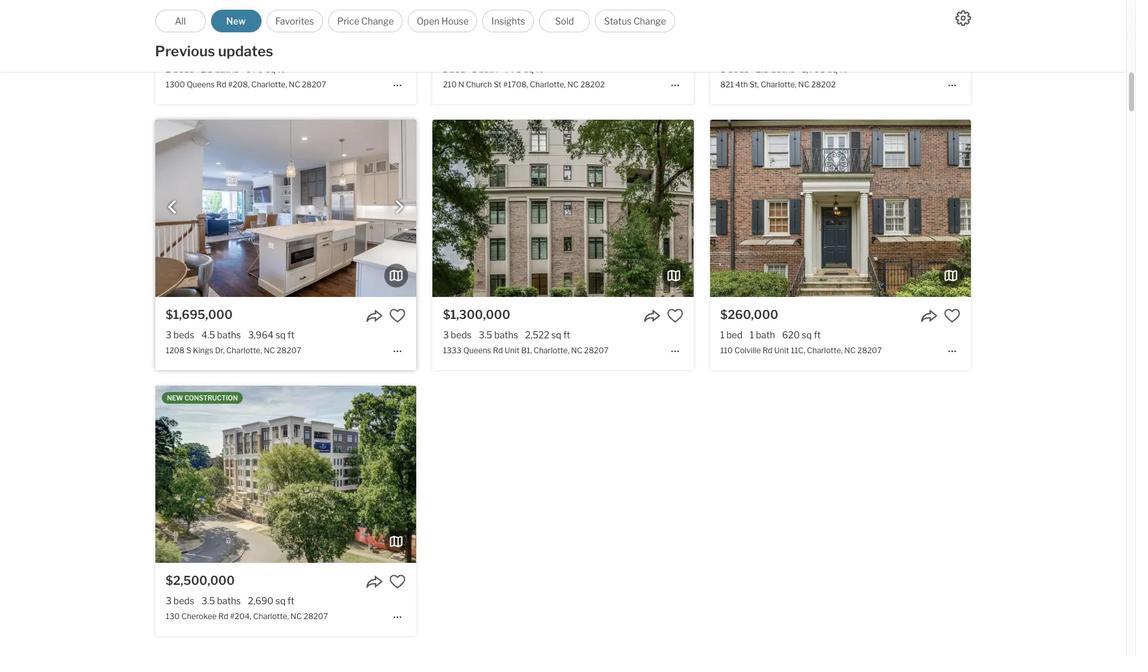 Task type: describe. For each thing, give the bounding box(es) containing it.
new
[[167, 394, 183, 402]]

previous button image
[[166, 201, 179, 214]]

charlotte, down 2.5 baths
[[761, 80, 797, 89]]

favorite button checkbox for $1,300,000
[[666, 307, 683, 324]]

bath for 620
[[756, 329, 775, 340]]

3.5 baths for $1,300,000
[[479, 329, 518, 340]]

3 photo of 821 4th st, charlotte, nc 28202 image from the left
[[971, 0, 1136, 31]]

ft for 1,768 sq ft
[[840, 63, 847, 74]]

sold
[[555, 16, 574, 27]]

favorite button checkbox for $1,695,000
[[389, 307, 406, 324]]

1300
[[166, 80, 185, 89]]

1 photo of 110 colville rd unit 11c, charlotte, nc 28207 image from the left
[[449, 120, 710, 297]]

620
[[782, 329, 800, 340]]

baths for $1,300,000
[[494, 329, 518, 340]]

change for status change
[[633, 16, 666, 27]]

nc right 11c,
[[844, 346, 856, 355]]

2 photo of 1300 queens rd #208, charlotte, nc 28207 image from the left
[[155, 0, 416, 31]]

nc right b1,
[[571, 346, 582, 355]]

bath for 778
[[479, 63, 498, 74]]

3 photo of 1333 queens rd unit b1, charlotte, nc 28207 image from the left
[[694, 120, 954, 297]]

bed for 778
[[449, 63, 465, 74]]

2 photo of 1333 queens rd unit b1, charlotte, nc 28207 image from the left
[[433, 120, 694, 297]]

3 for $1,695,000
[[166, 329, 172, 340]]

3 photo of 110 colville rd unit 11c, charlotte, nc 28207 image from the left
[[971, 120, 1136, 297]]

n
[[458, 80, 464, 89]]

28207 for 1300 queens rd #208, charlotte, nc 28207
[[302, 80, 326, 89]]

price
[[337, 16, 359, 27]]

130 cherokee rd #204, charlotte, nc 28207
[[166, 612, 328, 622]]

rd down 1.5 baths
[[216, 80, 226, 89]]

1333
[[443, 346, 462, 355]]

nc down 2,690 sq ft
[[291, 612, 302, 622]]

unit for $1,300,000
[[505, 346, 520, 355]]

1 photo of 130 cherokee rd #204, charlotte, nc 28207 image from the left
[[0, 386, 155, 563]]

1,768
[[802, 63, 826, 74]]

All radio
[[155, 10, 206, 32]]

130
[[166, 612, 180, 622]]

house
[[441, 16, 469, 27]]

charlotte, down 2,690 sq ft
[[253, 612, 289, 622]]

4th
[[735, 80, 748, 89]]

Sold radio
[[539, 10, 590, 32]]

st,
[[750, 80, 759, 89]]

insights
[[492, 16, 525, 27]]

favorites
[[275, 16, 314, 27]]

beds for $1,695,000
[[174, 329, 194, 340]]

ft for 778 sq ft
[[536, 63, 543, 74]]

baths for $2,500,000
[[217, 596, 241, 607]]

210 n church st #1708, charlotte, nc 28202
[[443, 80, 605, 89]]

3 up 821 on the right of page
[[720, 63, 726, 74]]

bed for 620
[[726, 329, 743, 340]]

3 beds for $1,695,000
[[166, 329, 194, 340]]

beds up 4th
[[728, 63, 749, 74]]

all
[[175, 16, 186, 27]]

favorite button image for $260,000
[[944, 307, 960, 324]]

nc down 1,768
[[798, 80, 810, 89]]

2 photo of 821 4th st, charlotte, nc 28202 image from the left
[[710, 0, 971, 31]]

Open House radio
[[408, 10, 477, 32]]

updates
[[218, 43, 273, 60]]

778
[[505, 63, 522, 74]]

status
[[604, 16, 632, 27]]

4.5
[[201, 329, 215, 340]]

1 bed for 778 sq ft
[[443, 63, 465, 74]]

110
[[720, 346, 733, 355]]

2,522 sq ft
[[525, 329, 570, 340]]

2 photo of 210 n church st #1708, charlotte, nc 28202 image from the left
[[433, 0, 694, 31]]

3 photo of 130 cherokee rd #204, charlotte, nc 28207 image from the left
[[416, 386, 677, 563]]

1 bed for 620 sq ft
[[720, 329, 743, 340]]

sq for 2,522
[[551, 329, 561, 340]]

ft for 2,522 sq ft
[[563, 329, 570, 340]]

next button image
[[393, 201, 406, 214]]

1 28202 from the left
[[580, 80, 605, 89]]

2 photo of 110 colville rd unit 11c, charlotte, nc 28207 image from the left
[[710, 120, 971, 297]]

1 bath for 620 sq ft
[[750, 329, 775, 340]]

cherokee
[[181, 612, 217, 622]]

dr,
[[215, 346, 225, 355]]

2 beds
[[166, 63, 194, 74]]

sq for 3,964
[[276, 329, 286, 340]]

1333 queens rd unit b1, charlotte, nc 28207
[[443, 346, 609, 355]]

$260,000
[[720, 308, 778, 322]]

Status Change radio
[[595, 10, 675, 32]]

rd for $2,500,000
[[218, 612, 228, 622]]

sq for 1,768
[[828, 63, 838, 74]]

change for price change
[[361, 16, 394, 27]]

1 photo of 1300 queens rd #208, charlotte, nc 28207 image from the left
[[0, 0, 155, 31]]

11c,
[[791, 346, 805, 355]]

2 28202 from the left
[[811, 80, 836, 89]]

nc down 3,964 sq ft
[[264, 346, 275, 355]]

previous updates
[[155, 43, 273, 60]]

$2,500,000
[[166, 574, 235, 588]]

1.5 baths
[[201, 63, 239, 74]]

821 4th st, charlotte, nc 28202
[[720, 80, 836, 89]]

open
[[417, 16, 440, 27]]

new
[[226, 16, 246, 27]]

queens for 1333
[[463, 346, 491, 355]]

2
[[166, 63, 171, 74]]

2.5
[[756, 63, 769, 74]]

colville
[[734, 346, 761, 355]]

Price Change radio
[[328, 10, 403, 32]]

ft for 2,690 sq ft
[[287, 596, 294, 607]]

sq for 970
[[266, 63, 276, 74]]

ft for 970 sq ft
[[278, 63, 285, 74]]

3.5 baths for $2,500,000
[[201, 596, 241, 607]]

3 photo of 1208 s kings dr, charlotte, nc 28207 image from the left
[[416, 120, 677, 297]]

3.5 for $1,300,000
[[479, 329, 492, 340]]

ft for 620 sq ft
[[814, 329, 821, 340]]

charlotte, right 11c,
[[807, 346, 843, 355]]

1 up 210
[[443, 63, 447, 74]]

nc right #1708,
[[567, 80, 579, 89]]

$340,000
[[166, 42, 224, 55]]



Task type: vqa. For each thing, say whether or not it's contained in the screenshot.
the leftmost 3.5 baths
yes



Task type: locate. For each thing, give the bounding box(es) containing it.
ft right 2,522
[[563, 329, 570, 340]]

0 vertical spatial 1 bed
[[443, 63, 465, 74]]

0 horizontal spatial favorite button image
[[389, 307, 406, 324]]

sq right 2,690
[[275, 596, 286, 607]]

970 sq ft
[[246, 63, 285, 74]]

st
[[494, 80, 501, 89]]

1 bath
[[472, 63, 498, 74], [750, 329, 775, 340]]

#204,
[[230, 612, 251, 622]]

baths up #208, on the top of page
[[215, 63, 239, 74]]

photo of 821 4th st, charlotte, nc 28202 image
[[449, 0, 710, 31], [710, 0, 971, 31], [971, 0, 1136, 31]]

0 horizontal spatial bed
[[449, 63, 465, 74]]

3,964
[[248, 329, 274, 340]]

1 photo of 1333 queens rd unit b1, charlotte, nc 28207 image from the left
[[172, 120, 433, 297]]

unit
[[505, 346, 520, 355], [774, 346, 789, 355]]

1 horizontal spatial 3.5 baths
[[479, 329, 518, 340]]

nc
[[289, 80, 300, 89], [567, 80, 579, 89], [798, 80, 810, 89], [264, 346, 275, 355], [571, 346, 582, 355], [844, 346, 856, 355], [291, 612, 302, 622]]

28202
[[580, 80, 605, 89], [811, 80, 836, 89]]

0 horizontal spatial unit
[[505, 346, 520, 355]]

1300 queens rd #208, charlotte, nc 28207
[[166, 80, 326, 89]]

favorite button image
[[389, 307, 406, 324], [666, 307, 683, 324], [944, 307, 960, 324]]

favorite button image for $1,300,000
[[666, 307, 683, 324]]

1 vertical spatial bath
[[756, 329, 775, 340]]

3.5 for $2,500,000
[[201, 596, 215, 607]]

2 horizontal spatial favorite button image
[[944, 307, 960, 324]]

sq for 2,690
[[275, 596, 286, 607]]

778 sq ft
[[505, 63, 543, 74]]

0 horizontal spatial 1 bed
[[443, 63, 465, 74]]

sq
[[266, 63, 276, 74], [524, 63, 534, 74], [828, 63, 838, 74], [276, 329, 286, 340], [551, 329, 561, 340], [802, 329, 812, 340], [275, 596, 286, 607]]

1 horizontal spatial favorite button image
[[666, 307, 683, 324]]

0 vertical spatial 3.5
[[479, 329, 492, 340]]

open house
[[417, 16, 469, 27]]

rd for $1,300,000
[[493, 346, 503, 355]]

photo of 130 cherokee rd #204, charlotte, nc 28207 image
[[0, 386, 155, 563], [155, 386, 416, 563], [416, 386, 677, 563]]

1 bed
[[443, 63, 465, 74], [720, 329, 743, 340]]

Insights radio
[[483, 10, 534, 32]]

1 horizontal spatial change
[[633, 16, 666, 27]]

2 photo of 130 cherokee rd #204, charlotte, nc 28207 image from the left
[[155, 386, 416, 563]]

beds for $2,500,000
[[174, 596, 194, 607]]

4.5 baths
[[201, 329, 241, 340]]

0 horizontal spatial 28202
[[580, 80, 605, 89]]

bath up church
[[479, 63, 498, 74]]

0 vertical spatial bed
[[449, 63, 465, 74]]

rd
[[216, 80, 226, 89], [493, 346, 503, 355], [762, 346, 773, 355], [218, 612, 228, 622]]

baths up #204,
[[217, 596, 241, 607]]

2,522
[[525, 329, 549, 340]]

b1,
[[521, 346, 532, 355]]

beds up s
[[174, 329, 194, 340]]

bath
[[479, 63, 498, 74], [756, 329, 775, 340]]

1 bath for 778 sq ft
[[472, 63, 498, 74]]

1 bed up 110
[[720, 329, 743, 340]]

photo of 110 colville rd unit 11c, charlotte, nc 28207 image
[[449, 120, 710, 297], [710, 120, 971, 297], [971, 120, 1136, 297]]

favorite button checkbox
[[389, 307, 406, 324], [666, 307, 683, 324], [389, 574, 406, 590]]

28207 for 1208 s kings dr, charlotte, nc 28207
[[277, 346, 301, 355]]

2 favorite button image from the left
[[666, 307, 683, 324]]

3.5 up cherokee at the bottom left of page
[[201, 596, 215, 607]]

1 unit from the left
[[505, 346, 520, 355]]

New radio
[[211, 10, 261, 32]]

1 bath up colville
[[750, 329, 775, 340]]

1 bed up 210
[[443, 63, 465, 74]]

status change
[[604, 16, 666, 27]]

baths up 1333 queens rd unit b1, charlotte, nc 28207 on the bottom of page
[[494, 329, 518, 340]]

price change
[[337, 16, 394, 27]]

bath up colville
[[756, 329, 775, 340]]

sq right 1,768
[[828, 63, 838, 74]]

3 for $2,500,000
[[166, 596, 172, 607]]

3.5 down $1,300,000
[[479, 329, 492, 340]]

3
[[720, 63, 726, 74], [166, 329, 172, 340], [443, 329, 449, 340], [166, 596, 172, 607]]

queens down "1.5"
[[187, 80, 215, 89]]

charlotte, down 3,964
[[226, 346, 262, 355]]

620 sq ft
[[782, 329, 821, 340]]

beds up 1333
[[451, 329, 472, 340]]

2.5 baths
[[756, 63, 795, 74]]

beds up 130
[[174, 596, 194, 607]]

970
[[246, 63, 264, 74]]

beds for $1,300,000
[[451, 329, 472, 340]]

0 vertical spatial 1 bath
[[472, 63, 498, 74]]

sq right 2,522
[[551, 329, 561, 340]]

bed up n at top
[[449, 63, 465, 74]]

3 favorite button image from the left
[[944, 307, 960, 324]]

ft for 3,964 sq ft
[[288, 329, 294, 340]]

2 unit from the left
[[774, 346, 789, 355]]

charlotte,
[[251, 80, 287, 89], [530, 80, 566, 89], [761, 80, 797, 89], [226, 346, 262, 355], [534, 346, 569, 355], [807, 346, 843, 355], [253, 612, 289, 622]]

charlotte, down 778 sq ft at the top of the page
[[530, 80, 566, 89]]

previous
[[155, 43, 215, 60]]

3 up 1208
[[166, 329, 172, 340]]

1 photo of 210 n church st #1708, charlotte, nc 28202 image from the left
[[172, 0, 433, 31]]

3 photo of 1300 queens rd #208, charlotte, nc 28207 image from the left
[[416, 0, 677, 31]]

rd left #204,
[[218, 612, 228, 622]]

0 horizontal spatial change
[[361, 16, 394, 27]]

unit for $260,000
[[774, 346, 789, 355]]

3 for $1,300,000
[[443, 329, 449, 340]]

0 vertical spatial 3.5 baths
[[479, 329, 518, 340]]

1 horizontal spatial queens
[[463, 346, 491, 355]]

ft right 2,690
[[287, 596, 294, 607]]

ft
[[278, 63, 285, 74], [536, 63, 543, 74], [840, 63, 847, 74], [288, 329, 294, 340], [563, 329, 570, 340], [814, 329, 821, 340], [287, 596, 294, 607]]

ft right 3,964
[[288, 329, 294, 340]]

beds right "2"
[[173, 63, 194, 74]]

1 horizontal spatial 1 bath
[[750, 329, 775, 340]]

3.5
[[479, 329, 492, 340], [201, 596, 215, 607]]

unit left 11c,
[[774, 346, 789, 355]]

photo of 1208 s kings dr, charlotte, nc 28207 image
[[0, 120, 155, 297], [155, 120, 416, 297], [416, 120, 677, 297]]

1 vertical spatial queens
[[463, 346, 491, 355]]

2,690 sq ft
[[248, 596, 294, 607]]

3,964 sq ft
[[248, 329, 294, 340]]

1 bath up church
[[472, 63, 498, 74]]

1 vertical spatial bed
[[726, 329, 743, 340]]

photo of 1300 queens rd #208, charlotte, nc 28207 image
[[0, 0, 155, 31], [155, 0, 416, 31], [416, 0, 677, 31]]

0 horizontal spatial queens
[[187, 80, 215, 89]]

3 beds up 1208
[[166, 329, 194, 340]]

#208,
[[228, 80, 250, 89]]

$1,300,000
[[443, 308, 510, 322]]

3 beds for $2,500,000
[[166, 596, 194, 607]]

Favorites radio
[[266, 10, 323, 32]]

0 horizontal spatial bath
[[479, 63, 498, 74]]

2 change from the left
[[633, 16, 666, 27]]

1 vertical spatial 1 bath
[[750, 329, 775, 340]]

ft right 970
[[278, 63, 285, 74]]

baths
[[215, 63, 239, 74], [771, 63, 795, 74], [217, 329, 241, 340], [494, 329, 518, 340], [217, 596, 241, 607]]

ft right 1,768
[[840, 63, 847, 74]]

1 vertical spatial 1 bed
[[720, 329, 743, 340]]

1 horizontal spatial bath
[[756, 329, 775, 340]]

change inside radio
[[633, 16, 666, 27]]

change inside option
[[361, 16, 394, 27]]

church
[[466, 80, 492, 89]]

sq right 970
[[266, 63, 276, 74]]

rd for $260,000
[[762, 346, 773, 355]]

photo of 210 n church st #1708, charlotte, nc 28202 image
[[172, 0, 433, 31], [433, 0, 694, 31]]

0 horizontal spatial 3.5 baths
[[201, 596, 241, 607]]

1 vertical spatial 3.5 baths
[[201, 596, 241, 607]]

3 beds up 1333
[[443, 329, 472, 340]]

change right the status
[[633, 16, 666, 27]]

3.5 baths
[[479, 329, 518, 340], [201, 596, 241, 607]]

1 horizontal spatial bed
[[726, 329, 743, 340]]

0 vertical spatial bath
[[479, 63, 498, 74]]

3 up 130
[[166, 596, 172, 607]]

1,768 sq ft
[[802, 63, 847, 74]]

rd right colville
[[762, 346, 773, 355]]

sq right 620
[[802, 329, 812, 340]]

3 beds for $1,300,000
[[443, 329, 472, 340]]

1 change from the left
[[361, 16, 394, 27]]

queens right 1333
[[463, 346, 491, 355]]

favorite button checkbox
[[944, 307, 960, 324]]

sq right 3,964
[[276, 329, 286, 340]]

photo of 1333 queens rd unit b1, charlotte, nc 28207 image
[[172, 120, 433, 297], [433, 120, 694, 297], [694, 120, 954, 297]]

2 photo of 1208 s kings dr, charlotte, nc 28207 image from the left
[[155, 120, 416, 297]]

charlotte, down 970 sq ft
[[251, 80, 287, 89]]

ft up 210 n church st #1708, charlotte, nc 28202
[[536, 63, 543, 74]]

favorite button checkbox for $2,500,000
[[389, 574, 406, 590]]

1 vertical spatial 3.5
[[201, 596, 215, 607]]

rd left b1,
[[493, 346, 503, 355]]

1 up 110
[[720, 329, 724, 340]]

change right price at the top left of page
[[361, 16, 394, 27]]

28207
[[302, 80, 326, 89], [277, 346, 301, 355], [584, 346, 609, 355], [857, 346, 882, 355], [304, 612, 328, 622]]

3 beds up 130
[[166, 596, 194, 607]]

3 beds
[[720, 63, 749, 74], [166, 329, 194, 340], [443, 329, 472, 340], [166, 596, 194, 607]]

s
[[186, 346, 191, 355]]

change
[[361, 16, 394, 27], [633, 16, 666, 27]]

1 up church
[[472, 63, 477, 74]]

queens for 1300
[[187, 80, 215, 89]]

$1,695,000
[[166, 308, 233, 322]]

sq for 778
[[524, 63, 534, 74]]

sq right 778
[[524, 63, 534, 74]]

bed up 110
[[726, 329, 743, 340]]

1 horizontal spatial unit
[[774, 346, 789, 355]]

210
[[443, 80, 457, 89]]

0 vertical spatial queens
[[187, 80, 215, 89]]

1208
[[166, 346, 185, 355]]

charlotte, down 2,522 sq ft
[[534, 346, 569, 355]]

110 colville rd unit 11c, charlotte, nc 28207
[[720, 346, 882, 355]]

option group
[[155, 10, 675, 32]]

ft up 110 colville rd unit 11c, charlotte, nc 28207
[[814, 329, 821, 340]]

favorite button image
[[389, 574, 406, 590]]

3.5 baths down $1,300,000
[[479, 329, 518, 340]]

1
[[443, 63, 447, 74], [472, 63, 477, 74], [720, 329, 724, 340], [750, 329, 754, 340]]

baths for $1,695,000
[[217, 329, 241, 340]]

sq for 620
[[802, 329, 812, 340]]

3 beds up 4th
[[720, 63, 749, 74]]

baths up 1208 s kings dr, charlotte, nc 28207
[[217, 329, 241, 340]]

1.5
[[201, 63, 213, 74]]

favorite button image for $1,695,000
[[389, 307, 406, 324]]

option group containing all
[[155, 10, 675, 32]]

1 photo of 821 4th st, charlotte, nc 28202 image from the left
[[449, 0, 710, 31]]

0 horizontal spatial 1 bath
[[472, 63, 498, 74]]

1 horizontal spatial 1 bed
[[720, 329, 743, 340]]

28207 for 130 cherokee rd #204, charlotte, nc 28207
[[304, 612, 328, 622]]

nc right #208, on the top of page
[[289, 80, 300, 89]]

0 horizontal spatial 3.5
[[201, 596, 215, 607]]

#1708,
[[503, 80, 528, 89]]

1 horizontal spatial 28202
[[811, 80, 836, 89]]

3.5 baths up #204,
[[201, 596, 241, 607]]

2,690
[[248, 596, 273, 607]]

unit left b1,
[[505, 346, 520, 355]]

construction
[[184, 394, 238, 402]]

new construction
[[167, 394, 238, 402]]

beds
[[173, 63, 194, 74], [728, 63, 749, 74], [174, 329, 194, 340], [451, 329, 472, 340], [174, 596, 194, 607]]

1 horizontal spatial 3.5
[[479, 329, 492, 340]]

kings
[[193, 346, 213, 355]]

1 photo of 1208 s kings dr, charlotte, nc 28207 image from the left
[[0, 120, 155, 297]]

bed
[[449, 63, 465, 74], [726, 329, 743, 340]]

3 up 1333
[[443, 329, 449, 340]]

1 favorite button image from the left
[[389, 307, 406, 324]]

821
[[720, 80, 734, 89]]

1208 s kings dr, charlotte, nc 28207
[[166, 346, 301, 355]]

1 up colville
[[750, 329, 754, 340]]

baths up 821 4th st, charlotte, nc 28202
[[771, 63, 795, 74]]

queens
[[187, 80, 215, 89], [463, 346, 491, 355]]



